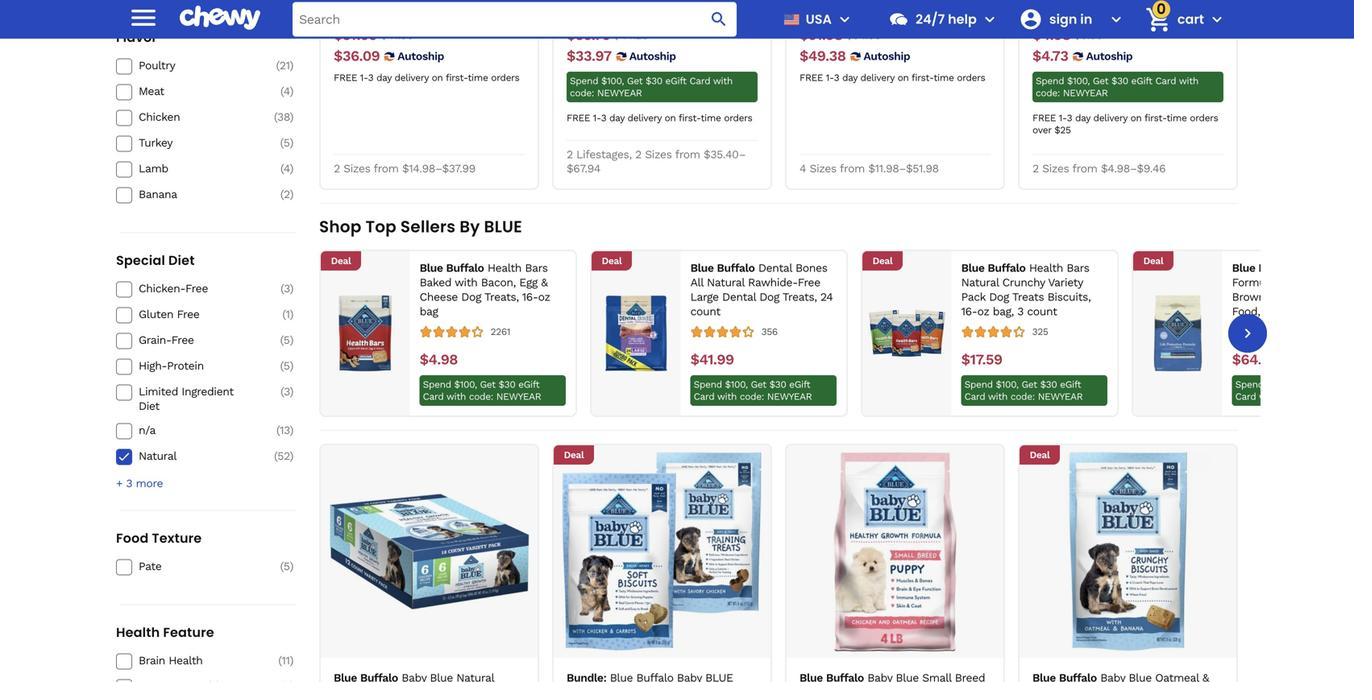 Task type: locate. For each thing, give the bounding box(es) containing it.
free 1-3 day delivery on first-time orders down $37.99 $41.99
[[334, 72, 519, 83]]

blue buffalo life protection formula adult chicken & brown rice recipe dry dog food, 30-lb bag image
[[1140, 295, 1216, 372]]

usa
[[806, 10, 832, 28]]

5 for pate
[[284, 560, 290, 574]]

0 vertical spatial 16-
[[522, 291, 538, 304]]

free
[[798, 276, 820, 289], [185, 282, 208, 295], [177, 308, 199, 321], [171, 334, 194, 347]]

sizes left $11.98–$51.98
[[810, 162, 837, 175]]

( for chicken-free
[[281, 282, 284, 295]]

$41.99 text field
[[381, 26, 414, 44], [691, 351, 734, 369]]

14 ) from the top
[[290, 560, 293, 574]]

0 horizontal spatial natural
[[139, 450, 177, 463]]

deal for $17.59
[[873, 255, 893, 267]]

limited
[[139, 385, 178, 399]]

dental right large
[[722, 291, 756, 304]]

5 for turkey
[[284, 136, 290, 149]]

2 lifestages, 2 sizes from $35.40– $67.94
[[567, 148, 746, 175]]

1 vertical spatial 16-
[[961, 305, 977, 318]]

natural inside dental bones all natural rawhide-free large dental dog treats, 24 count
[[707, 276, 745, 289]]

bars up egg
[[525, 261, 548, 275]]

2 ( 5 ) from the top
[[280, 334, 293, 347]]

) for n/a
[[290, 424, 293, 437]]

chicken link
[[139, 110, 253, 125]]

poultry link
[[139, 58, 253, 73]]

crunchy
[[1002, 276, 1045, 289]]

( for turkey
[[280, 136, 284, 149]]

treats
[[1012, 291, 1044, 304]]

autoship down 273
[[398, 49, 444, 63]]

( 3 )
[[281, 282, 293, 295], [281, 385, 293, 399]]

newyear down 2261
[[496, 391, 541, 403]]

( for gluten free
[[282, 308, 286, 321]]

spend $100, get $30 egift card with code: newyear for $17.59
[[965, 379, 1083, 403]]

$30 up free 1-3 day delivery on first-time orders over $25 at the top right
[[1112, 75, 1128, 86]]

1 vertical spatial diet
[[139, 400, 159, 413]]

$41.99 text field down 273
[[381, 26, 414, 44]]

buffalo
[[446, 261, 484, 275], [717, 261, 755, 275], [988, 261, 1026, 275], [1259, 261, 1297, 275]]

1 blue from the left
[[420, 261, 443, 275]]

8 ) from the top
[[290, 308, 293, 321]]

free 1-3 day delivery on first-time orders
[[334, 72, 519, 83], [800, 72, 985, 83], [567, 112, 752, 124]]

0 horizontal spatial dog
[[461, 291, 481, 304]]

1 horizontal spatial dental
[[758, 261, 792, 275]]

diet
[[168, 251, 195, 270], [139, 400, 159, 413]]

health for health feature
[[116, 624, 160, 642]]

natural down n/a
[[139, 450, 177, 463]]

11
[[282, 655, 290, 668]]

code: down $4.73 text box
[[1036, 87, 1060, 99]]

12 ) from the top
[[290, 424, 293, 437]]

0 vertical spatial ( 3 )
[[281, 282, 293, 295]]

1 dog from the left
[[461, 291, 481, 304]]

spend $100, get $30 egift card with code: newyear down $44.28 text box
[[570, 75, 733, 99]]

sizes
[[645, 148, 672, 161], [343, 162, 370, 175], [810, 162, 837, 175], [1042, 162, 1069, 175]]

buffalo up crunchy
[[988, 261, 1026, 275]]

on
[[432, 72, 443, 83], [898, 72, 909, 83], [665, 112, 676, 124], [1131, 112, 1142, 124]]

2 ) from the top
[[290, 85, 293, 98]]

dog up bag,
[[989, 291, 1009, 304]]

health inside health bars natural crunchy variety pack dog treats biscuits, 16-oz bag, 3 count
[[1029, 261, 1063, 275]]

0 vertical spatial oz
[[538, 291, 550, 304]]

356
[[761, 326, 778, 338]]

$37.99 text field
[[334, 26, 377, 44]]

1 vertical spatial $41.99
[[691, 351, 734, 368]]

code: for $17.59
[[1011, 391, 1035, 403]]

chicken-free
[[139, 282, 208, 295]]

bars for $17.59
[[1067, 261, 1090, 275]]

natural up pack at top right
[[961, 276, 999, 289]]

free
[[334, 72, 357, 83], [800, 72, 823, 83], [567, 112, 590, 124], [1033, 112, 1056, 124]]

pate
[[139, 560, 162, 574]]

from for 2 sizes from $4.98–$9.46
[[1073, 162, 1098, 175]]

count
[[691, 305, 721, 318], [1027, 305, 1057, 318]]

1 blue buffalo from the left
[[420, 261, 484, 275]]

2 5 from the top
[[284, 334, 290, 347]]

get for $4.98
[[480, 379, 496, 391]]

325
[[1032, 326, 1048, 338]]

blue buffalo health bars baked with bacon, egg & cheese dog treats, 16-oz bag image
[[327, 295, 404, 372]]

( for brain health
[[278, 655, 282, 668]]

16- down egg
[[522, 291, 538, 304]]

get down 356
[[751, 379, 767, 391]]

15 ) from the top
[[290, 655, 293, 668]]

1 ( 3 ) from the top
[[281, 282, 293, 295]]

health bars natural crunchy variety pack dog treats biscuits, 16-oz bag, 3 count
[[961, 261, 1091, 318]]

blue buffalo up "baked"
[[420, 261, 484, 275]]

treats, left 24
[[783, 291, 817, 304]]

sellers
[[401, 215, 456, 238]]

blue
[[484, 215, 522, 238]]

( 5 ) for grain-free
[[280, 334, 293, 347]]

( for meat
[[280, 85, 284, 98]]

newyear down $33.97 "text field"
[[597, 87, 642, 99]]

oz inside the health bars baked with bacon, egg & cheese dog treats, 16-oz bag
[[538, 291, 550, 304]]

dog down 'bacon,'
[[461, 291, 481, 304]]

3 dog from the left
[[989, 291, 1009, 304]]

0 vertical spatial diet
[[168, 251, 195, 270]]

1 vertical spatial ( 4 )
[[280, 162, 293, 175]]

( 3 ) up "( 13 )"
[[281, 385, 293, 399]]

blue up all
[[691, 261, 714, 275]]

0 vertical spatial $41.99 text field
[[381, 26, 414, 44]]

0 horizontal spatial count
[[691, 305, 721, 318]]

health
[[488, 261, 522, 275], [1029, 261, 1063, 275], [116, 624, 160, 642], [169, 655, 203, 668]]

$100, for $41.99
[[725, 379, 748, 391]]

deal for $4.98
[[331, 255, 351, 267]]

3 blue buffalo from the left
[[961, 261, 1026, 275]]

1 ) from the top
[[290, 59, 293, 72]]

) for gluten free
[[290, 308, 293, 321]]

$35.76 $44.28
[[567, 26, 648, 43]]

chewy home image
[[180, 0, 260, 36]]

blue buffalo health bars natural crunchy variety pack dog treats biscuits, 16-oz bag, 3 count image
[[869, 295, 945, 372]]

dog for $41.99
[[760, 291, 779, 304]]

delivery down $54.99 text field
[[861, 72, 895, 83]]

natural up large
[[707, 276, 745, 289]]

$4.98 for $4.98
[[420, 351, 458, 368]]

) for meat
[[290, 85, 293, 98]]

get down 325
[[1022, 379, 1037, 391]]

account menu image
[[1107, 10, 1126, 29]]

natural link
[[139, 449, 253, 464]]

brain health
[[139, 655, 203, 668]]

5 ) from the top
[[290, 162, 293, 175]]

$41.99 inside $37.99 $41.99
[[381, 28, 414, 42]]

health up brain
[[116, 624, 160, 642]]

blue buffalo dental bones all natural rawhide-free large dental dog treats, 24 count image
[[598, 295, 674, 372]]

2 dog from the left
[[760, 291, 779, 304]]

4 for meat
[[284, 85, 290, 98]]

( 5 ) for pate
[[280, 560, 293, 574]]

items image
[[1144, 5, 1172, 34]]

from for 2 sizes from $14.98–$37.99
[[374, 162, 399, 175]]

free 1-3 day delivery on first-time orders up 2 lifestages, 2 sizes from $35.40– $67.94
[[567, 112, 752, 124]]

sizes right lifestages,
[[645, 148, 672, 161]]

1 horizontal spatial $4.98
[[1033, 26, 1071, 43]]

1 count from the left
[[691, 305, 721, 318]]

3 up lifestages,
[[601, 112, 606, 124]]

protein
[[167, 359, 204, 373]]

3 5 from the top
[[284, 359, 290, 373]]

treats, inside the health bars baked with bacon, egg & cheese dog treats, 16-oz bag
[[484, 291, 519, 304]]

$44.28 text field
[[613, 26, 648, 44]]

3 ) from the top
[[290, 110, 293, 124]]

meat
[[139, 85, 164, 98]]

blue for $41.99
[[691, 261, 714, 275]]

count inside dental bones all natural rawhide-free large dental dog treats, 24 count
[[691, 305, 721, 318]]

delivery
[[395, 72, 429, 83], [861, 72, 895, 83], [628, 112, 662, 124], [1093, 112, 1128, 124]]

0 horizontal spatial 16-
[[522, 291, 538, 304]]

$30 down 356
[[770, 379, 786, 391]]

buffalo for $4.98
[[446, 261, 484, 275]]

0 horizontal spatial treats,
[[484, 291, 519, 304]]

spend $100, get $30 egift card with code: newyear
[[570, 75, 733, 99], [1036, 75, 1199, 99], [423, 379, 541, 403], [694, 379, 812, 403], [965, 379, 1083, 403]]

variety
[[1048, 276, 1083, 289]]

1 buffalo from the left
[[446, 261, 484, 275]]

( 3 ) for limited ingredient diet
[[281, 385, 293, 399]]

$17.59
[[961, 351, 1002, 368]]

0 vertical spatial $4.98
[[1033, 26, 1071, 43]]

( 3 ) up 1
[[281, 282, 293, 295]]

sizes for 2 sizes from $4.98–$9.46
[[1042, 162, 1069, 175]]

n/a
[[139, 424, 156, 437]]

spend for $41.99
[[694, 379, 722, 391]]

blue buffalo up all
[[691, 261, 755, 275]]

blue buffalo left life
[[1232, 261, 1297, 275]]

blue buffalo baby blue soft biscuits natural puppy dog treats, chicken & carrots + training treats natural puppy soft treats, savory chicken image
[[562, 452, 762, 652]]

newyear down 356
[[767, 391, 812, 403]]

$41.99 down large
[[691, 351, 734, 368]]

day inside free 1-3 day delivery on first-time orders over $25
[[1075, 112, 1090, 124]]

1 vertical spatial dental
[[722, 291, 756, 304]]

egift
[[666, 75, 687, 86], [1131, 75, 1153, 86], [518, 379, 540, 391], [789, 379, 810, 391], [1060, 379, 1081, 391]]

$41.99 down 273
[[381, 28, 414, 42]]

$4.98 up $4.73
[[1033, 26, 1071, 43]]

21
[[280, 59, 290, 72]]

free 1-3 day delivery on first-time orders down $54.99 text field
[[800, 72, 985, 83]]

gluten free
[[139, 308, 199, 321]]

free for ( 1 )
[[177, 308, 199, 321]]

natural inside health bars natural crunchy variety pack dog treats biscuits, 16-oz bag, 3 count
[[961, 276, 999, 289]]

treats, down 'bacon,'
[[484, 291, 519, 304]]

2 up the $67.94 at the top
[[567, 148, 573, 161]]

autoship down $54.99 text field
[[864, 49, 910, 63]]

( for limited ingredient diet
[[281, 385, 284, 399]]

$30 for $41.99
[[770, 379, 786, 391]]

autoship
[[398, 49, 444, 63], [629, 49, 676, 63], [864, 49, 910, 63], [1086, 49, 1133, 63]]

health up 'bacon,'
[[488, 261, 522, 275]]

health inside brain health "link"
[[169, 655, 203, 668]]

blue buffalo baby blue natural chicken, lamb & vegetable recipe variety pack puppy wet food, 3.5-oz cans, case of 12 image
[[329, 452, 529, 652]]

free up protein
[[171, 334, 194, 347]]

0 horizontal spatial diet
[[139, 400, 159, 413]]

2 horizontal spatial free 1-3 day delivery on first-time orders
[[800, 72, 985, 83]]

health bars baked with bacon, egg & cheese dog treats, 16-oz bag
[[420, 261, 550, 318]]

1 ( 4 ) from the top
[[280, 85, 293, 98]]

free for ( 5 )
[[171, 334, 194, 347]]

high-
[[139, 359, 167, 373]]

3 down treats
[[1018, 305, 1024, 318]]

2 bars from the left
[[1067, 261, 1090, 275]]

3 down $36.09 text field on the left top
[[368, 72, 373, 83]]

2 for 2 sizes from $14.98–$37.99
[[334, 162, 340, 175]]

newyear for $4.98
[[496, 391, 541, 403]]

autoship down $44.28 text box
[[629, 49, 676, 63]]

0 horizontal spatial oz
[[538, 291, 550, 304]]

( for pate
[[280, 560, 284, 574]]

$17.59 text field
[[961, 351, 1002, 369]]

3 ( 5 ) from the top
[[280, 359, 293, 373]]

egift for $4.98
[[518, 379, 540, 391]]

dog down rawhide-
[[760, 291, 779, 304]]

free inside dental bones all natural rawhide-free large dental dog treats, 24 count
[[798, 276, 820, 289]]

health inside the health bars baked with bacon, egg & cheese dog treats, 16-oz bag
[[488, 261, 522, 275]]

blue buffalo baby blue small breed healthy growth formula natural chicken & oatmeal rice recipe puppy dry food, 4-lb bag image
[[795, 452, 995, 652]]

$4.98 for $4.98 $6.99
[[1033, 26, 1071, 43]]

$100, for $17.59
[[996, 379, 1019, 391]]

2 up shop
[[334, 162, 340, 175]]

1 autoship from the left
[[398, 49, 444, 63]]

delivery inside free 1-3 day delivery on first-time orders over $25
[[1093, 112, 1128, 124]]

day up 2 sizes from $4.98–$9.46
[[1075, 112, 1090, 124]]

blue left life
[[1232, 261, 1256, 275]]

2 buffalo from the left
[[717, 261, 755, 275]]

13 ) from the top
[[290, 450, 293, 463]]

( 4 ) up ( 2 )
[[280, 162, 293, 175]]

oz down pack at top right
[[977, 305, 989, 318]]

1 horizontal spatial $41.99 text field
[[691, 351, 734, 369]]

) for chicken-free
[[290, 282, 293, 295]]

2 blue buffalo from the left
[[691, 261, 755, 275]]

) for grain-free
[[290, 334, 293, 347]]

0 vertical spatial ( 4 )
[[280, 85, 293, 98]]

$4.98 $6.99
[[1033, 26, 1103, 43]]

1 horizontal spatial dog
[[760, 291, 779, 304]]

free up gluten free link
[[185, 282, 208, 295]]

buffalo left life
[[1259, 261, 1297, 275]]

$64.98 text field
[[1232, 351, 1279, 369]]

spend $100, get $30 egift card with code: newyear for $41.99
[[694, 379, 812, 403]]

autoship for $33.97
[[629, 49, 676, 63]]

treats, inside dental bones all natural rawhide-free large dental dog treats, 24 count
[[783, 291, 817, 304]]

oz
[[538, 291, 550, 304], [977, 305, 989, 318]]

spend $100, get $30 egift card with code: newyear down $17.59 text field
[[965, 379, 1083, 403]]

1 horizontal spatial bars
[[1067, 261, 1090, 275]]

4 ( 5 ) from the top
[[280, 560, 293, 574]]

blue buffalo for $4.98
[[420, 261, 484, 275]]

2 horizontal spatial dog
[[989, 291, 1009, 304]]

0 vertical spatial $41.99
[[381, 28, 414, 42]]

health up variety
[[1029, 261, 1063, 275]]

10 ) from the top
[[290, 359, 293, 373]]

buffalo up rawhide-
[[717, 261, 755, 275]]

3 inside free 1-3 day delivery on first-time orders over $25
[[1067, 112, 1072, 124]]

( 11 )
[[278, 655, 293, 668]]

1 bars from the left
[[525, 261, 548, 275]]

from left $11.98–$51.98
[[840, 162, 865, 175]]

first-
[[446, 72, 468, 83], [912, 72, 934, 83], [679, 112, 701, 124], [1145, 112, 1167, 124]]

2 ( 4 ) from the top
[[280, 162, 293, 175]]

$37.99
[[334, 26, 377, 43]]

2 down over
[[1033, 162, 1039, 175]]

4 blue from the left
[[1232, 261, 1256, 275]]

( 52 )
[[274, 450, 293, 463]]

blue up pack at top right
[[961, 261, 985, 275]]

bones
[[796, 261, 828, 275]]

chewy support image
[[888, 9, 909, 30]]

2 blue from the left
[[691, 261, 714, 275]]

free down chicken-free link
[[177, 308, 199, 321]]

from left $35.40– on the top
[[675, 148, 700, 161]]

dog inside dental bones all natural rawhide-free large dental dog treats, 24 count
[[760, 291, 779, 304]]

on inside free 1-3 day delivery on first-time orders over $25
[[1131, 112, 1142, 124]]

from left $4.98–$9.46
[[1073, 162, 1098, 175]]

orders inside free 1-3 day delivery on first-time orders over $25
[[1190, 112, 1218, 124]]

1 vertical spatial ( 3 )
[[281, 385, 293, 399]]

3 autoship from the left
[[864, 49, 910, 63]]

273
[[405, 1, 420, 13]]

1 horizontal spatial diet
[[168, 251, 195, 270]]

1 vertical spatial $4.98
[[420, 351, 458, 368]]

1 vertical spatial oz
[[977, 305, 989, 318]]

chicken-
[[139, 282, 185, 295]]

autoship down $6.99 text field
[[1086, 49, 1133, 63]]

4 autoship from the left
[[1086, 49, 1133, 63]]

0 horizontal spatial $41.99
[[381, 28, 414, 42]]

$30 down 2261
[[499, 379, 515, 391]]

3 buffalo from the left
[[988, 261, 1026, 275]]

0 horizontal spatial bars
[[525, 261, 548, 275]]

spend for $4.98
[[423, 379, 451, 391]]

3 blue from the left
[[961, 261, 985, 275]]

16- inside health bars natural crunchy variety pack dog treats biscuits, 16-oz bag, 3 count
[[961, 305, 977, 318]]

( for poultry
[[276, 59, 280, 72]]

$41.99 text field down large
[[691, 351, 734, 369]]

$35.76
[[567, 26, 610, 43]]

$33.97
[[567, 47, 612, 64]]

$49.38
[[800, 47, 846, 64]]

1 5 from the top
[[284, 136, 290, 149]]

4 for lamb
[[284, 162, 290, 175]]

1 horizontal spatial 16-
[[961, 305, 977, 318]]

bars up variety
[[1067, 261, 1090, 275]]

baked
[[420, 276, 452, 289]]

shop top sellers by blue
[[319, 215, 522, 238]]

1 ( 5 ) from the top
[[280, 136, 293, 149]]

2 horizontal spatial natural
[[961, 276, 999, 289]]

2 count from the left
[[1027, 305, 1057, 318]]

1 horizontal spatial oz
[[977, 305, 989, 318]]

(
[[276, 59, 280, 72], [280, 85, 284, 98], [274, 110, 277, 124], [280, 136, 284, 149], [280, 162, 284, 175], [280, 188, 284, 201], [281, 282, 284, 295], [282, 308, 286, 321], [280, 334, 284, 347], [280, 359, 284, 373], [281, 385, 284, 399], [276, 424, 280, 437], [274, 450, 278, 463], [280, 560, 284, 574], [278, 655, 282, 668]]

diet up chicken-free at the top of page
[[168, 251, 195, 270]]

newyear
[[597, 87, 642, 99], [1063, 87, 1108, 99], [496, 391, 541, 403], [767, 391, 812, 403], [1038, 391, 1083, 403]]

limited ingredient diet link
[[139, 385, 253, 414]]

delivery up 2 sizes from $4.98–$9.46
[[1093, 112, 1128, 124]]

code: down 356
[[740, 391, 764, 403]]

( for natural
[[274, 450, 278, 463]]

( 4 ) down ( 21 )
[[280, 85, 293, 98]]

brain health link
[[139, 654, 253, 669]]

24/7 help link
[[882, 0, 977, 39]]

( 21 )
[[276, 59, 293, 72]]

( 3 ) for chicken-free
[[281, 282, 293, 295]]

banana
[[139, 188, 177, 201]]

0 horizontal spatial dental
[[722, 291, 756, 304]]

16-
[[522, 291, 538, 304], [961, 305, 977, 318]]

) for brain health
[[290, 655, 293, 668]]

health down feature
[[169, 655, 203, 668]]

deal for $41.99
[[602, 255, 622, 267]]

( 38 )
[[274, 110, 293, 124]]

dog inside the health bars baked with bacon, egg & cheese dog treats, 16-oz bag
[[461, 291, 481, 304]]

from left $14.98–$37.99
[[374, 162, 399, 175]]

3 up 1
[[284, 282, 290, 295]]

( 4 ) for lamb
[[280, 162, 293, 175]]

card for $41.99
[[694, 391, 715, 403]]

4 blue buffalo from the left
[[1232, 261, 1297, 275]]

bars inside health bars natural crunchy variety pack dog treats biscuits, 16-oz bag, 3 count
[[1067, 261, 1090, 275]]

6 ) from the top
[[290, 188, 293, 201]]

1 horizontal spatial treats,
[[783, 291, 817, 304]]

food
[[116, 530, 149, 548]]

card for $4.98
[[423, 391, 444, 403]]

newyear for $17.59
[[1038, 391, 1083, 403]]

4 buffalo from the left
[[1259, 261, 1297, 275]]

health for health bars natural crunchy variety pack dog treats biscuits, 16-oz bag, 3 count
[[1029, 261, 1063, 275]]

1 treats, from the left
[[484, 291, 519, 304]]

bars inside the health bars baked with bacon, egg & cheese dog treats, 16-oz bag
[[525, 261, 548, 275]]

code: down 2261
[[469, 391, 493, 403]]

code: down 325
[[1011, 391, 1035, 403]]

from for 4 sizes from $11.98–$51.98
[[840, 162, 865, 175]]

4 ) from the top
[[290, 136, 293, 149]]

free up over
[[1033, 112, 1056, 124]]

11 ) from the top
[[290, 385, 293, 399]]

$4.98 down bag
[[420, 351, 458, 368]]

0 horizontal spatial $4.98
[[420, 351, 458, 368]]

$4.98 inside list
[[420, 351, 458, 368]]

( 5 ) for high-protein
[[280, 359, 293, 373]]

spend
[[570, 75, 598, 86], [1036, 75, 1064, 86], [423, 379, 451, 391], [694, 379, 722, 391], [965, 379, 993, 391]]

list
[[319, 250, 1354, 418]]

2 autoship from the left
[[629, 49, 676, 63]]

top
[[366, 215, 397, 238]]

delivery down $37.99 $41.99
[[395, 72, 429, 83]]

submit search image
[[709, 10, 729, 29]]

oz inside health bars natural crunchy variety pack dog treats biscuits, 16-oz bag, 3 count
[[977, 305, 989, 318]]

1 horizontal spatial $41.99
[[691, 351, 734, 368]]

menu image
[[835, 10, 854, 29]]

313
[[638, 1, 652, 13]]

egift for $41.99
[[789, 379, 810, 391]]

24/7 help
[[916, 10, 977, 28]]

autoship for $4.73
[[1086, 49, 1133, 63]]

4 5 from the top
[[284, 560, 290, 574]]

7 ) from the top
[[290, 282, 293, 295]]

9 ) from the top
[[290, 334, 293, 347]]

1- inside free 1-3 day delivery on first-time orders over $25
[[1059, 112, 1067, 124]]

free down bones
[[798, 276, 820, 289]]

shop
[[319, 215, 362, 238]]

1 horizontal spatial count
[[1027, 305, 1057, 318]]

diet down limited
[[139, 400, 159, 413]]

n/a link
[[139, 424, 253, 438]]

) for chicken
[[290, 110, 293, 124]]

get down 2261
[[480, 379, 496, 391]]

sizes for 2 sizes from $14.98–$37.99
[[343, 162, 370, 175]]

)
[[290, 59, 293, 72], [290, 85, 293, 98], [290, 110, 293, 124], [290, 136, 293, 149], [290, 162, 293, 175], [290, 188, 293, 201], [290, 282, 293, 295], [290, 308, 293, 321], [290, 334, 293, 347], [290, 359, 293, 373], [290, 385, 293, 399], [290, 424, 293, 437], [290, 450, 293, 463], [290, 560, 293, 574], [290, 655, 293, 668]]

1 horizontal spatial natural
[[707, 276, 745, 289]]

0 horizontal spatial free 1-3 day delivery on first-time orders
[[334, 72, 519, 83]]

2 ( 3 ) from the top
[[281, 385, 293, 399]]

$4.98–$9.46
[[1101, 162, 1166, 175]]

cart link
[[1139, 0, 1204, 39]]

2 treats, from the left
[[783, 291, 817, 304]]

life protec
[[1232, 261, 1354, 318]]

blue up "baked"
[[420, 261, 443, 275]]

( for n/a
[[276, 424, 280, 437]]



Task type: vqa. For each thing, say whether or not it's contained in the screenshot.
first Blue Buffalo from left
yes



Task type: describe. For each thing, give the bounding box(es) containing it.
$33.97 text field
[[567, 47, 612, 65]]

$49.38 text field
[[800, 47, 846, 65]]

gluten free link
[[139, 307, 253, 322]]

13
[[280, 424, 290, 437]]

0 horizontal spatial $41.99 text field
[[381, 26, 414, 44]]

free for ( 3 )
[[185, 282, 208, 295]]

$25
[[1055, 124, 1071, 136]]

Search text field
[[293, 2, 737, 37]]

spend $100, get $30 egift card with code: newyear for $4.98
[[423, 379, 541, 403]]

$4.73
[[1033, 47, 1068, 64]]

$51.98 text field
[[800, 26, 843, 44]]

turkey link
[[139, 136, 253, 150]]

$41.99 inside list
[[691, 351, 734, 368]]

biscuits,
[[1048, 291, 1091, 304]]

4 sizes from $11.98–$51.98
[[800, 162, 939, 175]]

lamb
[[139, 162, 168, 175]]

$30 for $17.59
[[1040, 379, 1057, 391]]

&
[[541, 276, 548, 289]]

2 sizes from $14.98–$37.99
[[334, 162, 475, 175]]

) for turkey
[[290, 136, 293, 149]]

1 vertical spatial $41.99 text field
[[691, 351, 734, 369]]

brain
[[139, 655, 165, 668]]

first- inside free 1-3 day delivery on first-time orders over $25
[[1145, 112, 1167, 124]]

treats, for $41.99
[[783, 291, 817, 304]]

( for grain-free
[[280, 334, 284, 347]]

24/7
[[916, 10, 945, 28]]

dental bones all natural rawhide-free large dental dog treats, 24 count
[[691, 261, 833, 318]]

cart
[[1178, 10, 1204, 28]]

cart menu image
[[1208, 10, 1227, 29]]

rawhide-
[[748, 276, 798, 289]]

free inside free 1-3 day delivery on first-time orders over $25
[[1033, 112, 1056, 124]]

blue for $64.98
[[1232, 261, 1256, 275]]

$37.99 $41.99
[[334, 26, 414, 43]]

spend $100, get $30 egift card with code: newyear up free 1-3 day delivery on first-time orders over $25 at the top right
[[1036, 75, 1199, 99]]

( for high-protein
[[280, 359, 284, 373]]

1- up lifestages,
[[593, 112, 601, 124]]

high-protein
[[139, 359, 204, 373]]

1- down $49.38 text box
[[826, 72, 834, 83]]

grain-free link
[[139, 333, 253, 348]]

( for banana
[[280, 188, 284, 201]]

dog inside health bars natural crunchy variety pack dog treats biscuits, 16-oz bag, 3 count
[[989, 291, 1009, 304]]

get down $6.99 text field
[[1093, 75, 1109, 86]]

egift for $17.59
[[1060, 379, 1081, 391]]

( for lamb
[[280, 162, 284, 175]]

get down $44.28 text box
[[627, 75, 643, 86]]

) for natural
[[290, 450, 293, 463]]

$35.76 text field
[[567, 26, 610, 44]]

bars for $4.98
[[525, 261, 548, 275]]

code: for $4.98
[[469, 391, 493, 403]]

free 1-3 day delivery on first-time orders for $49.38
[[800, 72, 985, 83]]

blue for $17.59
[[961, 261, 985, 275]]

buffalo for $64.98
[[1259, 261, 1297, 275]]

$6.99
[[1074, 28, 1103, 42]]

chicken
[[139, 110, 180, 124]]

sign in
[[1049, 10, 1093, 28]]

lamb link
[[139, 162, 253, 176]]

( 5 ) for turkey
[[280, 136, 293, 149]]

) for lamb
[[290, 162, 293, 175]]

blue buffalo for $64.98
[[1232, 261, 1297, 275]]

lifestages,
[[576, 148, 632, 161]]

$44.28
[[613, 28, 648, 42]]

free down $49.38 text box
[[800, 72, 823, 83]]

2 right lifestages,
[[635, 148, 642, 161]]

$6.99 text field
[[1074, 26, 1103, 44]]

buffalo for $41.99
[[717, 261, 755, 275]]

blue buffalo for $17.59
[[961, 261, 1026, 275]]

egg
[[519, 276, 538, 289]]

0 vertical spatial dental
[[758, 261, 792, 275]]

3 right +
[[126, 477, 132, 491]]

16- inside the health bars baked with bacon, egg & cheese dog treats, 16-oz bag
[[522, 291, 538, 304]]

treats, for $4.98
[[484, 291, 519, 304]]

newyear up $25 on the top right
[[1063, 87, 1108, 99]]

health for health bars baked with bacon, egg & cheese dog treats, 16-oz bag
[[488, 261, 522, 275]]

help menu image
[[980, 10, 999, 29]]

newyear for $41.99
[[767, 391, 812, 403]]

time inside free 1-3 day delivery on first-time orders over $25
[[1167, 112, 1187, 124]]

deal for $64.98
[[1144, 255, 1164, 267]]

poultry
[[139, 59, 175, 72]]

usa button
[[777, 0, 854, 39]]

flavor
[[116, 28, 157, 46]]

blue for $4.98
[[420, 261, 443, 275]]

free down $36.09 text field on the left top
[[334, 72, 357, 83]]

1 horizontal spatial free 1-3 day delivery on first-time orders
[[567, 112, 752, 124]]

24
[[821, 291, 833, 304]]

turkey
[[139, 136, 173, 149]]

) for high-protein
[[290, 359, 293, 373]]

$4.73 text field
[[1033, 47, 1068, 65]]

2 for 2 sizes from $4.98–$9.46
[[1033, 162, 1039, 175]]

sign
[[1049, 10, 1077, 28]]

over
[[1033, 124, 1052, 136]]

with inside the health bars baked with bacon, egg & cheese dog treats, 16-oz bag
[[455, 276, 478, 289]]

( 1 )
[[282, 308, 293, 321]]

$4.98 text field
[[1033, 26, 1071, 44]]

) for banana
[[290, 188, 293, 201]]

free up lifestages,
[[567, 112, 590, 124]]

code: for $41.99
[[740, 391, 764, 403]]

bag
[[420, 305, 438, 318]]

diet inside 'limited ingredient diet'
[[139, 400, 159, 413]]

52
[[278, 450, 290, 463]]

38
[[277, 110, 290, 124]]

pack
[[961, 291, 986, 304]]

+ 3 more
[[116, 477, 163, 491]]

gluten
[[139, 308, 173, 321]]

free 1-3 day delivery on first-time orders for $36.09
[[334, 72, 519, 83]]

+
[[116, 477, 123, 491]]

2 for 2 lifestages, 2 sizes from $35.40– $67.94
[[567, 148, 573, 161]]

$64.98
[[1232, 351, 1279, 368]]

$36.09 text field
[[334, 47, 380, 65]]

bacon,
[[481, 276, 516, 289]]

$30 for $4.98
[[499, 379, 515, 391]]

sign in link
[[1012, 0, 1103, 39]]

in
[[1080, 10, 1093, 28]]

cheese
[[420, 291, 458, 304]]

3 down $49.38 text box
[[834, 72, 839, 83]]

day down $49.38 text box
[[842, 72, 858, 83]]

1
[[286, 308, 290, 321]]

( 4 ) for meat
[[280, 85, 293, 98]]

spend for $17.59
[[965, 379, 993, 391]]

limited ingredient diet
[[139, 385, 234, 413]]

day up lifestages,
[[609, 112, 625, 124]]

1- down $36.09 text field on the left top
[[360, 72, 368, 83]]

3 up "( 13 )"
[[284, 385, 290, 399]]

) for pate
[[290, 560, 293, 574]]

more
[[136, 477, 163, 491]]

$100, for $4.98
[[454, 379, 477, 391]]

grain-
[[139, 334, 171, 347]]

code: down $33.97 "text field"
[[570, 87, 594, 99]]

( for chicken
[[274, 110, 277, 124]]

$30 down $44.28 text box
[[646, 75, 663, 86]]

delivery up 2 lifestages, 2 sizes from $35.40– $67.94
[[628, 112, 662, 124]]

natural inside 'link'
[[139, 450, 177, 463]]

autoship for $36.09
[[398, 49, 444, 63]]

) for poultry
[[290, 59, 293, 72]]

autoship for $49.38
[[864, 49, 910, 63]]

5 for high-protein
[[284, 359, 290, 373]]

banana link
[[139, 187, 253, 202]]

buffalo for $17.59
[[988, 261, 1026, 275]]

get for $17.59
[[1022, 379, 1037, 391]]

65
[[1104, 1, 1115, 13]]

$36.09
[[334, 47, 380, 64]]

$67.94
[[567, 162, 601, 175]]

( 2 )
[[280, 188, 293, 201]]

card for $17.59
[[965, 391, 985, 403]]

sizes inside 2 lifestages, 2 sizes from $35.40– $67.94
[[645, 148, 672, 161]]

blue buffalo for $41.99
[[691, 261, 755, 275]]

$54.99
[[846, 28, 881, 42]]

get for $41.99
[[751, 379, 767, 391]]

blue buffalo baby blue oatmeal & banana puppy treats, 8-oz bag image
[[1028, 452, 1228, 652]]

by
[[460, 215, 480, 238]]

$54.99 text field
[[846, 26, 881, 44]]

from inside 2 lifestages, 2 sizes from $35.40– $67.94
[[675, 148, 700, 161]]

sizes for 4 sizes from $11.98–$51.98
[[810, 162, 837, 175]]

health feature
[[116, 624, 214, 642]]

5 for grain-free
[[284, 334, 290, 347]]

special
[[116, 251, 165, 270]]

dog for $4.98
[[461, 291, 481, 304]]

) for limited ingredient diet
[[290, 385, 293, 399]]

pate link
[[139, 560, 253, 574]]

meat link
[[139, 84, 253, 99]]

3 inside health bars natural crunchy variety pack dog treats biscuits, 16-oz bag, 3 count
[[1018, 305, 1024, 318]]

day down $36.09 text field on the left top
[[376, 72, 392, 83]]

food texture
[[116, 530, 202, 548]]

Product search field
[[293, 2, 737, 37]]

$4.98 text field
[[420, 351, 458, 369]]

protec
[[1323, 261, 1354, 275]]

list containing $4.98
[[319, 250, 1354, 418]]

menu image
[[127, 1, 160, 34]]

count inside health bars natural crunchy variety pack dog treats biscuits, 16-oz bag, 3 count
[[1027, 305, 1057, 318]]

ingredient
[[182, 385, 234, 399]]

$35.40–
[[704, 148, 746, 161]]

$51.98 $54.99
[[800, 26, 881, 43]]

2 down ( 38 )
[[284, 188, 290, 201]]



